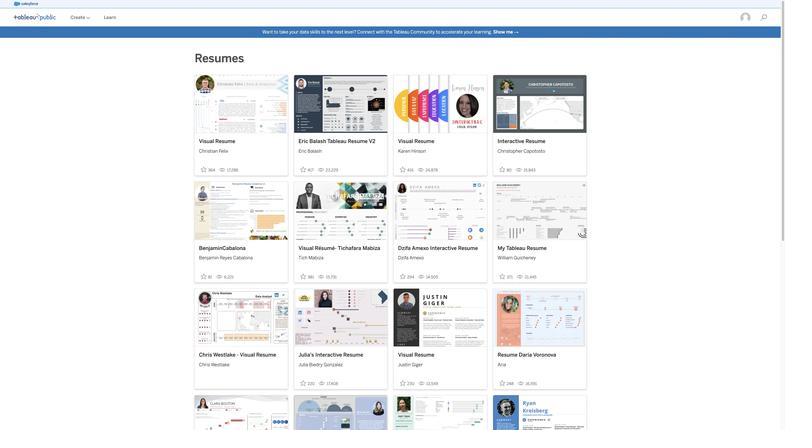 Task type: locate. For each thing, give the bounding box(es) containing it.
1 vertical spatial eric
[[299, 149, 307, 154]]

your
[[289, 29, 299, 35], [464, 29, 474, 35]]

visual for tich
[[299, 245, 314, 252]]

biedry
[[309, 362, 323, 368]]

interactive up gonzalez
[[316, 352, 342, 358]]

dzifa amexo
[[398, 255, 424, 261]]

logo image
[[14, 13, 56, 21]]

karen hinson
[[398, 149, 426, 154]]

0 vertical spatial tableau
[[394, 29, 410, 35]]

amexo for dzifa amexo interactive resume
[[412, 245, 429, 252]]

1 vertical spatial chris
[[199, 362, 210, 368]]

the right with
[[386, 29, 393, 35]]

dzifa
[[398, 245, 411, 252], [398, 255, 409, 261]]

24,878 views element
[[416, 166, 440, 175]]

interactive up christopher
[[498, 138, 525, 145]]

417
[[308, 168, 314, 173]]

2 horizontal spatial tableau
[[507, 245, 526, 252]]

learning.
[[475, 29, 492, 35]]

me
[[507, 29, 513, 35]]

resume
[[215, 138, 235, 145], [348, 138, 368, 145], [415, 138, 435, 145], [526, 138, 546, 145], [458, 245, 478, 252], [527, 245, 547, 252], [256, 352, 276, 358], [344, 352, 363, 358], [415, 352, 435, 358], [498, 352, 518, 358]]

your left learning.
[[464, 29, 474, 35]]

add favorite button down eric balash
[[299, 165, 316, 175]]

visual resume link for karen hinson
[[398, 138, 483, 146]]

resume inside "link"
[[498, 352, 518, 358]]

add favorite button down william
[[498, 272, 515, 281]]

1 dzifa from the top
[[398, 245, 411, 252]]

workbook thumbnail image for karen hinson
[[394, 75, 487, 133]]

eric
[[299, 138, 308, 145], [299, 149, 307, 154]]

balash for eric balash
[[308, 149, 322, 154]]

resume daria voronova link
[[498, 352, 582, 359]]

Add Favorite button
[[199, 165, 217, 175], [299, 165, 316, 175], [299, 272, 316, 281], [398, 272, 416, 281], [498, 272, 515, 281], [398, 379, 416, 388]]

0 vertical spatial amexo
[[412, 245, 429, 252]]

visual for karen
[[398, 138, 413, 145]]

visual resume
[[199, 138, 235, 145], [398, 138, 435, 145], [398, 352, 435, 358]]

0 vertical spatial westlake
[[213, 352, 236, 358]]

2 dzifa from the top
[[398, 255, 409, 261]]

westlake down chris westlake - visual resume
[[211, 362, 230, 368]]

westlake
[[213, 352, 236, 358], [211, 362, 230, 368]]

1 vertical spatial dzifa
[[398, 255, 409, 261]]

to left accelerate
[[436, 29, 441, 35]]

want to take your data skills to the next level? connect with the tableau community to accelerate your learning. show me →
[[262, 29, 519, 35]]

show me link
[[493, 29, 513, 35]]

tableau right with
[[394, 29, 410, 35]]

0 vertical spatial chris
[[199, 352, 212, 358]]

1 horizontal spatial the
[[386, 29, 393, 35]]

v2
[[369, 138, 376, 145]]

Add Favorite button
[[398, 165, 416, 175]]

my tableau resume link
[[498, 245, 582, 253]]

0 vertical spatial eric
[[299, 138, 308, 145]]

Add Favorite button
[[199, 272, 214, 281]]

william guicheney link
[[498, 253, 582, 262]]

justin giger
[[398, 362, 423, 368]]

visual resume link up giger
[[398, 352, 483, 359]]

christopher capotosto link
[[498, 146, 582, 155]]

the
[[327, 29, 334, 35], [386, 29, 393, 35]]

karen hinson link
[[398, 146, 483, 155]]

visual resume up hinson
[[398, 138, 435, 145]]

add favorite button containing 294
[[398, 272, 416, 281]]

to right skills
[[322, 29, 326, 35]]

416
[[407, 168, 414, 173]]

1 eric from the top
[[299, 138, 308, 145]]

the left next
[[327, 29, 334, 35]]

2 vertical spatial interactive
[[316, 352, 342, 358]]

amexo up dzifa amexo
[[412, 245, 429, 252]]

balash up the 417
[[308, 149, 322, 154]]

visual up christian
[[199, 138, 214, 145]]

workbook thumbnail image for tich mabiza
[[294, 182, 388, 240]]

interactive
[[498, 138, 525, 145], [430, 245, 457, 252], [316, 352, 342, 358]]

eric for eric balash tableau resume v2
[[299, 138, 308, 145]]

0 vertical spatial balash
[[310, 138, 326, 145]]

364
[[208, 168, 215, 173]]

294
[[407, 275, 415, 280]]

1 vertical spatial westlake
[[211, 362, 230, 368]]

add favorite button containing 381
[[299, 272, 316, 281]]

add favorite button containing 371
[[498, 272, 515, 281]]

1 your from the left
[[289, 29, 299, 35]]

julia
[[299, 362, 308, 368]]

visual resume link up hinson
[[398, 138, 483, 146]]

1 chris from the top
[[199, 352, 212, 358]]

24,878
[[426, 168, 438, 173]]

visual résumé- tichafara mabiza link
[[299, 245, 383, 253]]

add favorite button down justin at the right bottom
[[398, 379, 416, 388]]

1 horizontal spatial your
[[464, 29, 474, 35]]

3 to from the left
[[436, 29, 441, 35]]

15,731 views element
[[316, 273, 339, 282]]

dzifa for dzifa amexo interactive resume
[[398, 245, 411, 252]]

1 vertical spatial amexo
[[410, 255, 424, 261]]

dzifa up dzifa amexo
[[398, 245, 411, 252]]

16,591
[[526, 382, 537, 387]]

westlake for chris westlake - visual resume
[[213, 352, 236, 358]]

2 chris from the top
[[199, 362, 210, 368]]

2 horizontal spatial to
[[436, 29, 441, 35]]

chris for chris westlake
[[199, 362, 210, 368]]

1 vertical spatial balash
[[308, 149, 322, 154]]

21,445
[[525, 275, 537, 280]]

add favorite button down tich mabiza
[[299, 272, 316, 281]]

justin
[[398, 362, 411, 368]]

chris
[[199, 352, 212, 358], [199, 362, 210, 368]]

tableau
[[394, 29, 410, 35], [328, 138, 347, 145], [507, 245, 526, 252]]

westlake left -
[[213, 352, 236, 358]]

14,505 views element
[[416, 273, 441, 282]]

0 horizontal spatial tableau
[[328, 138, 347, 145]]

1 vertical spatial interactive
[[430, 245, 457, 252]]

230
[[407, 382, 415, 387]]

visual resume link up felix
[[199, 138, 283, 146]]

julia biedry gonzalez
[[299, 362, 343, 368]]

dzifa up the 294
[[398, 255, 409, 261]]

karen
[[398, 149, 411, 154]]

chris westlake - visual resume
[[199, 352, 276, 358]]

amexo
[[412, 245, 429, 252], [410, 255, 424, 261]]

balash up eric balash
[[310, 138, 326, 145]]

chris westlake - visual resume link
[[199, 352, 283, 359]]

add favorite button down dzifa amexo
[[398, 272, 416, 281]]

add favorite button for resume
[[498, 272, 515, 281]]

1 vertical spatial tableau
[[328, 138, 347, 145]]

17,286 views element
[[217, 166, 241, 175]]

2 eric from the top
[[299, 149, 307, 154]]

visual resume for hinson
[[398, 138, 435, 145]]

add favorite button containing 364
[[199, 165, 217, 175]]

add favorite button for tichafara
[[299, 272, 316, 281]]

mabiza right tich
[[309, 255, 324, 261]]

terry.turtle image
[[740, 12, 752, 23]]

1 horizontal spatial interactive
[[430, 245, 457, 252]]

mabiza right tichafara in the left bottom of the page
[[363, 245, 381, 252]]

eric balash tableau resume v2
[[299, 138, 376, 145]]

your right take
[[289, 29, 299, 35]]

visual resume link
[[199, 138, 283, 146], [398, 138, 483, 146], [398, 352, 483, 359]]

benjamin
[[199, 255, 219, 261]]

mabiza
[[363, 245, 381, 252], [309, 255, 324, 261]]

to left take
[[274, 29, 278, 35]]

add favorite button containing 417
[[299, 165, 316, 175]]

17,408
[[327, 382, 338, 387]]

0 vertical spatial interactive
[[498, 138, 525, 145]]

15,731
[[326, 275, 337, 280]]

aria link
[[498, 359, 582, 368]]

add favorite button for interactive
[[398, 272, 416, 281]]

benjamin reyes cabalona link
[[199, 253, 283, 262]]

westlake for chris westlake
[[211, 362, 230, 368]]

visual up tich
[[299, 245, 314, 252]]

-
[[237, 352, 239, 358]]

level?
[[345, 29, 356, 35]]

gonzalez
[[324, 362, 343, 368]]

eric for eric balash
[[299, 149, 307, 154]]

william guicheney
[[498, 255, 536, 261]]

0 horizontal spatial your
[[289, 29, 299, 35]]

interactive up dzifa amexo link
[[430, 245, 457, 252]]

tableau up william guicheney
[[507, 245, 526, 252]]

amexo for dzifa amexo
[[410, 255, 424, 261]]

to
[[274, 29, 278, 35], [322, 29, 326, 35], [436, 29, 441, 35]]

benjamincabalona
[[199, 245, 246, 252]]

2 to from the left
[[322, 29, 326, 35]]

1 horizontal spatial mabiza
[[363, 245, 381, 252]]

workbook thumbnail image for julia biedry gonzalez
[[294, 289, 388, 347]]

workbook thumbnail image for william guicheney
[[493, 182, 587, 240]]

Add Favorite button
[[299, 379, 317, 388]]

go to search image
[[754, 14, 775, 21]]

workbook thumbnail image for dzifa amexo
[[394, 182, 487, 240]]

visual resume up christian felix at the top of page
[[199, 138, 235, 145]]

accelerate
[[442, 29, 463, 35]]

visual résumé- tichafara mabiza
[[299, 245, 381, 252]]

benjamin reyes cabalona
[[199, 255, 253, 261]]

visual resume up giger
[[398, 352, 435, 358]]

workbook thumbnail image
[[195, 75, 288, 133], [294, 75, 388, 133], [394, 75, 487, 133], [493, 75, 587, 133], [195, 182, 288, 240], [294, 182, 388, 240], [394, 182, 487, 240], [493, 182, 587, 240], [195, 289, 288, 347], [294, 289, 388, 347], [394, 289, 487, 347], [493, 289, 587, 347], [195, 396, 288, 430], [294, 396, 388, 430], [394, 396, 487, 430], [493, 396, 587, 430]]

2 horizontal spatial interactive
[[498, 138, 525, 145]]

13,549 views element
[[416, 379, 441, 389]]

visual up justin at the right bottom
[[398, 352, 413, 358]]

add favorite button down christian
[[199, 165, 217, 175]]

amexo up the 294
[[410, 255, 424, 261]]

0 vertical spatial dzifa
[[398, 245, 411, 252]]

tableau up eric balash link
[[328, 138, 347, 145]]

0 horizontal spatial mabiza
[[309, 255, 324, 261]]

christian felix link
[[199, 146, 283, 155]]

visual up karen
[[398, 138, 413, 145]]

0 horizontal spatial to
[[274, 29, 278, 35]]

add favorite button for tableau
[[299, 165, 316, 175]]

1 horizontal spatial to
[[322, 29, 326, 35]]

workbook thumbnail image for benjamin reyes cabalona
[[195, 182, 288, 240]]

15,843
[[524, 168, 536, 173]]

balash
[[310, 138, 326, 145], [308, 149, 322, 154]]

248
[[507, 382, 514, 387]]

0 vertical spatial mabiza
[[363, 245, 381, 252]]

0 horizontal spatial the
[[327, 29, 334, 35]]



Task type: describe. For each thing, give the bounding box(es) containing it.
show
[[493, 29, 505, 35]]

tich mabiza
[[299, 255, 324, 261]]

felix
[[219, 149, 228, 154]]

daria
[[519, 352, 532, 358]]

workbook thumbnail image for aria
[[493, 289, 587, 347]]

visual resume link for christian felix
[[199, 138, 283, 146]]

balash for eric balash tableau resume v2
[[310, 138, 326, 145]]

my tableau resume
[[498, 245, 547, 252]]

justin giger link
[[398, 359, 483, 368]]

benjamincabalona link
[[199, 245, 283, 253]]

résumé-
[[315, 245, 337, 252]]

my
[[498, 245, 505, 252]]

visual for justin
[[398, 352, 413, 358]]

julia's interactive resume link
[[299, 352, 383, 359]]

220
[[308, 382, 315, 387]]

cabalona
[[233, 255, 253, 261]]

1 vertical spatial mabiza
[[309, 255, 324, 261]]

eric balash
[[299, 149, 322, 154]]

dzifa amexo interactive resume
[[398, 245, 478, 252]]

17,408 views element
[[317, 379, 341, 389]]

dzifa amexo link
[[398, 253, 483, 262]]

workbook thumbnail image for eric balash
[[294, 75, 388, 133]]

dzifa amexo interactive resume link
[[398, 245, 483, 253]]

tich mabiza link
[[299, 253, 383, 262]]

1 to from the left
[[274, 29, 278, 35]]

1 horizontal spatial tableau
[[394, 29, 410, 35]]

skills
[[310, 29, 321, 35]]

tichafara
[[338, 245, 361, 252]]

23,229 views element
[[316, 166, 341, 175]]

guicheney
[[514, 255, 536, 261]]

14,505
[[426, 275, 438, 280]]

371
[[507, 275, 513, 280]]

with
[[376, 29, 385, 35]]

→
[[514, 29, 519, 35]]

christian felix
[[199, 149, 228, 154]]

christopher
[[498, 149, 523, 154]]

chris for chris westlake - visual resume
[[199, 352, 212, 358]]

capotosto
[[524, 149, 546, 154]]

salesforce logo image
[[14, 2, 38, 6]]

2 the from the left
[[386, 29, 393, 35]]

workbook thumbnail image for christopher capotosto
[[493, 75, 587, 133]]

reyes
[[220, 255, 232, 261]]

23,229
[[326, 168, 338, 173]]

80
[[507, 168, 512, 173]]

add favorite button containing 230
[[398, 379, 416, 388]]

aria
[[498, 362, 506, 368]]

2 your from the left
[[464, 29, 474, 35]]

visual resume for giger
[[398, 352, 435, 358]]

eric balash tableau resume v2 link
[[299, 138, 383, 146]]

1 the from the left
[[327, 29, 334, 35]]

15,843 views element
[[514, 166, 538, 175]]

interactive resume
[[498, 138, 546, 145]]

hinson
[[412, 149, 426, 154]]

create
[[71, 15, 85, 20]]

0 horizontal spatial interactive
[[316, 352, 342, 358]]

interactive resume link
[[498, 138, 582, 146]]

christian
[[199, 149, 218, 154]]

christopher capotosto
[[498, 149, 546, 154]]

81
[[208, 275, 212, 280]]

voronova
[[534, 352, 557, 358]]

william
[[498, 255, 513, 261]]

dzifa for dzifa amexo
[[398, 255, 409, 261]]

eric balash link
[[299, 146, 383, 155]]

resumes
[[195, 52, 244, 65]]

6,221
[[224, 275, 234, 280]]

visual right -
[[240, 352, 255, 358]]

Add Favorite button
[[498, 379, 516, 388]]

13,549
[[427, 382, 438, 387]]

community
[[411, 29, 435, 35]]

381
[[308, 275, 314, 280]]

visual resume link for justin giger
[[398, 352, 483, 359]]

create button
[[64, 9, 97, 26]]

next
[[335, 29, 344, 35]]

julia's
[[299, 352, 314, 358]]

visual for christian
[[199, 138, 214, 145]]

21,445 views element
[[515, 273, 539, 282]]

2 vertical spatial tableau
[[507, 245, 526, 252]]

chris westlake
[[199, 362, 230, 368]]

connect
[[357, 29, 375, 35]]

resume daria voronova
[[498, 352, 557, 358]]

visual resume for felix
[[199, 138, 235, 145]]

want
[[262, 29, 273, 35]]

workbook thumbnail image for justin giger
[[394, 289, 487, 347]]

giger
[[412, 362, 423, 368]]

17,286
[[227, 168, 239, 173]]

Add Favorite button
[[498, 165, 514, 175]]

16,591 views element
[[516, 379, 540, 389]]

julia's interactive resume
[[299, 352, 363, 358]]

learn
[[104, 15, 116, 20]]

6,221 views element
[[214, 273, 236, 282]]

julia biedry gonzalez link
[[299, 359, 383, 368]]

chris westlake link
[[199, 359, 283, 368]]

workbook thumbnail image for christian felix
[[195, 75, 288, 133]]

learn link
[[97, 9, 123, 26]]

workbook thumbnail image for chris westlake
[[195, 289, 288, 347]]

data
[[300, 29, 309, 35]]

tich
[[299, 255, 308, 261]]



Task type: vqa. For each thing, say whether or not it's contained in the screenshot.
"Remove Favorite" 'button'
no



